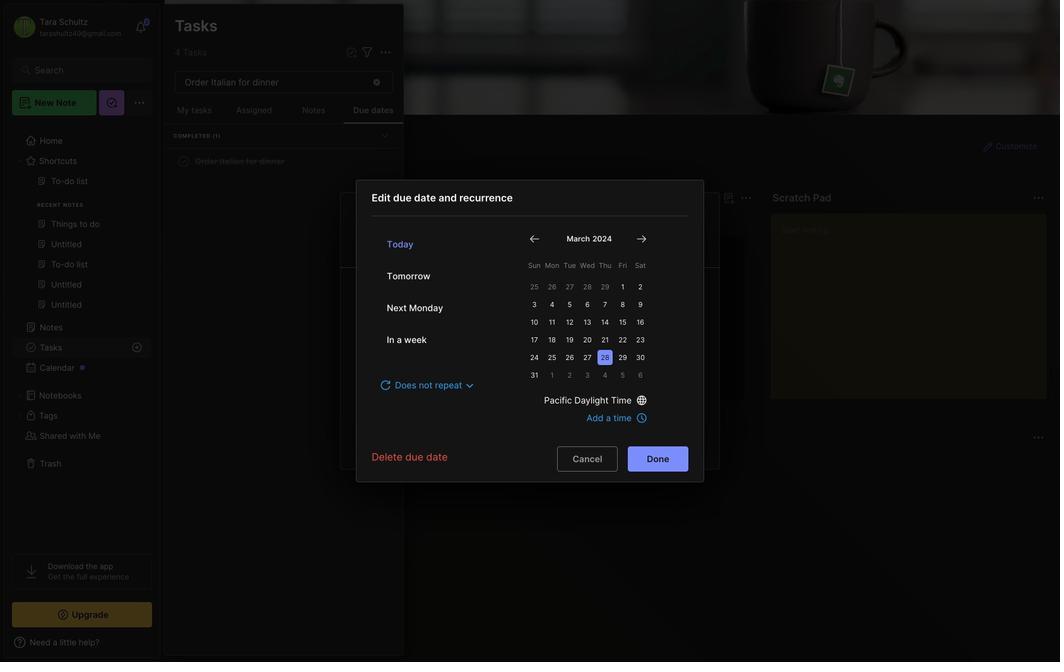 Task type: vqa. For each thing, say whether or not it's contained in the screenshot.
the Click to collapse image
no



Task type: describe. For each thing, give the bounding box(es) containing it.
Start writing… text field
[[781, 214, 1047, 390]]

Find tasks… text field
[[177, 72, 364, 93]]

March field
[[564, 234, 590, 244]]

expand tags image
[[16, 412, 24, 420]]

1 vertical spatial row group
[[185, 236, 1061, 408]]

tree inside main element
[[4, 123, 160, 543]]

new task image
[[345, 46, 358, 59]]

select a due date element
[[372, 217, 689, 435]]

none search field inside main element
[[35, 62, 135, 78]]

2024 field
[[590, 234, 612, 244]]

Search text field
[[35, 64, 135, 76]]



Task type: locate. For each thing, give the bounding box(es) containing it.
grid grid
[[185, 476, 1048, 648]]

tab
[[187, 213, 225, 229], [241, 453, 279, 468], [284, 453, 337, 468], [342, 453, 375, 468], [380, 453, 415, 468]]

tab list
[[187, 453, 1043, 468]]

Dropdown List field
[[379, 376, 478, 396]]

group
[[12, 171, 152, 323]]

row inside 'row group'
[[170, 150, 398, 173]]

collapse completed image
[[379, 129, 391, 142]]

row group
[[165, 124, 403, 174], [185, 236, 1061, 408]]

None search field
[[35, 62, 135, 78]]

group inside main element
[[12, 171, 152, 323]]

expand notebooks image
[[16, 392, 24, 400]]

main element
[[0, 0, 164, 663]]

row
[[170, 150, 398, 173]]

0 vertical spatial row group
[[165, 124, 403, 174]]

tree
[[4, 123, 160, 543]]



